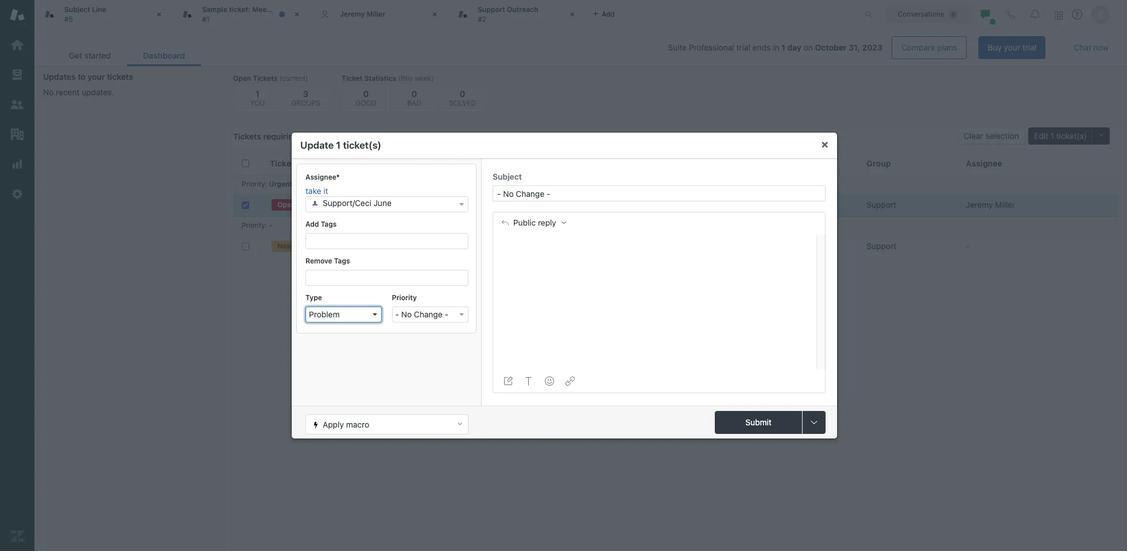 Task type: locate. For each thing, give the bounding box(es) containing it.
1 tab from the left
[[34, 0, 172, 29]]

tab containing sample ticket: meet the ticket
[[172, 0, 310, 29]]

conversations button
[[886, 5, 971, 23]]

priority up the - no change -
[[392, 294, 417, 302]]

solved
[[449, 99, 476, 107]]

requester up brad at the top left of page
[[517, 158, 558, 168]]

1 vertical spatial support
[[867, 200, 897, 210]]

apply
[[323, 420, 344, 430]]

1 vertical spatial line
[[406, 241, 422, 251]]

0 horizontal spatial ticket(s)
[[343, 140, 381, 151]]

arrow up image
[[456, 420, 464, 428]]

close image
[[153, 9, 165, 20], [291, 9, 303, 20], [429, 9, 441, 20], [567, 9, 579, 20]]

arrow down image inside - no change - button
[[459, 314, 464, 316]]

0 vertical spatial your
[[1005, 43, 1021, 52]]

0 horizontal spatial jeremy miller
[[340, 10, 386, 18]]

miller inside tab
[[367, 10, 386, 18]]

0 vertical spatial open
[[233, 74, 251, 83]]

buy your trial
[[988, 43, 1037, 52]]

support for subject line
[[867, 241, 897, 251]]

2 trial from the left
[[1023, 43, 1037, 52]]

public reply button
[[492, 211, 576, 235]]

ticket inside grid
[[270, 158, 295, 168]]

1 down open tickets (current) in the top left of the page
[[256, 88, 260, 99]]

apply macro
[[323, 420, 369, 430]]

0 good
[[356, 88, 377, 107]]

0 right 0 bad
[[460, 88, 466, 99]]

close image for "tab" containing subject line
[[153, 9, 165, 20]]

1 horizontal spatial arrow down image
[[459, 314, 464, 316]]

your up status
[[300, 132, 318, 141]]

ticket for ticket statistics (this week)
[[342, 74, 363, 83]]

priority : urgent
[[242, 180, 293, 189]]

1 horizontal spatial your
[[300, 132, 318, 141]]

1 horizontal spatial #5
[[329, 241, 339, 251]]

requester
[[517, 158, 558, 168], [646, 158, 687, 168]]

#5 up get
[[64, 15, 73, 23]]

day
[[788, 43, 802, 52]]

plans
[[938, 43, 958, 52]]

add tags
[[305, 220, 337, 229]]

ticket(s) for update 1 ticket(s)
[[343, 140, 381, 151]]

june
[[374, 199, 392, 208]]

0 down statistics
[[364, 88, 369, 99]]

test link
[[376, 200, 392, 210]]

on
[[804, 43, 814, 52]]

0 inside 0 solved
[[460, 88, 466, 99]]

0 horizontal spatial ticket
[[270, 158, 295, 168]]

3 close image from the left
[[429, 9, 441, 20]]

priority down priority : urgent at left
[[242, 221, 265, 230]]

requester left updated
[[646, 158, 687, 168]]

3 0 from the left
[[460, 88, 466, 99]]

your inside 'updates to your tickets no recent updates.'
[[88, 72, 105, 82]]

1 vertical spatial ticket
[[270, 158, 295, 168]]

ticket(s)
[[1057, 131, 1088, 141], [343, 140, 381, 151]]

0 horizontal spatial line
[[92, 5, 106, 14]]

grid containing ticket status
[[225, 152, 1128, 552]]

0 horizontal spatial trial
[[737, 43, 751, 52]]

close image left #2
[[429, 9, 441, 20]]

2 arrow down image from the left
[[459, 314, 464, 316]]

1 horizontal spatial requester
[[646, 158, 687, 168]]

October 31, 2023 text field
[[816, 43, 883, 52]]

ticket statistics (this week)
[[342, 74, 434, 83]]

update
[[300, 140, 334, 151]]

priority down select all tickets option
[[242, 180, 265, 189]]

1 vertical spatial jeremy
[[967, 200, 994, 210]]

0 horizontal spatial 0
[[364, 88, 369, 99]]

reply
[[538, 218, 556, 228]]

priority for priority : -
[[242, 221, 265, 230]]

arrow down image for problem
[[373, 314, 378, 316]]

support
[[478, 5, 505, 14], [867, 200, 897, 210], [867, 241, 897, 251]]

1 inside 1 you
[[256, 88, 260, 99]]

arrow down image right change
[[459, 314, 464, 316]]

1 arrow down image from the left
[[373, 314, 378, 316]]

: left urgent
[[265, 180, 267, 189]]

0 horizontal spatial no
[[43, 87, 54, 97]]

1 vertical spatial open
[[278, 201, 296, 209]]

#5 up remove tags
[[329, 241, 339, 251]]

change
[[414, 310, 443, 319]]

close image up dashboard
[[153, 9, 165, 20]]

support inside support outreach #2
[[478, 5, 505, 14]]

support/ceci
[[323, 199, 371, 208]]

close image right 'outreach'
[[567, 9, 579, 20]]

bad
[[407, 99, 422, 107]]

1 horizontal spatial jeremy miller
[[967, 200, 1016, 210]]

zendesk products image
[[1056, 11, 1064, 19]]

tags right remove on the left top of page
[[334, 257, 350, 265]]

arrow down image
[[459, 203, 464, 206]]

sample ticket: meet the ticket #1
[[202, 5, 303, 23]]

0 horizontal spatial arrow down image
[[373, 314, 378, 316]]

ticket up the 0 good
[[342, 74, 363, 83]]

trial left ends
[[737, 43, 751, 52]]

0 vertical spatial ticket
[[342, 74, 363, 83]]

get
[[69, 51, 82, 60]]

1 horizontal spatial ticket
[[342, 74, 363, 83]]

problem button
[[305, 307, 382, 323]]

add
[[305, 220, 319, 229]]

arrow down image left the - no change -
[[373, 314, 378, 316]]

0 inside 0 bad
[[412, 88, 417, 99]]

0 inside the 0 good
[[364, 88, 369, 99]]

trial inside button
[[1023, 43, 1037, 52]]

1 vertical spatial jeremy miller
[[967, 200, 1016, 210]]

no inside 'updates to your tickets no recent updates.'
[[43, 87, 54, 97]]

tags right add
[[321, 220, 337, 229]]

None checkbox
[[242, 201, 249, 209], [242, 243, 249, 250], [242, 201, 249, 209], [242, 243, 249, 250]]

requiring
[[263, 132, 298, 141]]

1 0 from the left
[[364, 88, 369, 99]]

2 requester from the left
[[646, 158, 687, 168]]

2
[[360, 132, 365, 141]]

trial
[[737, 43, 751, 52], [1023, 43, 1037, 52]]

ticket
[[284, 5, 303, 14]]

tickets up 1 you
[[253, 74, 278, 83]]

format text image
[[524, 377, 534, 386]]

0 horizontal spatial jeremy
[[340, 10, 365, 18]]

0 vertical spatial priority
[[242, 180, 265, 189]]

0 vertical spatial line
[[92, 5, 106, 14]]

ticket status
[[270, 158, 322, 168]]

line for subject line #5
[[92, 5, 106, 14]]

subject line #5
[[64, 5, 106, 23]]

1 vertical spatial miller
[[996, 200, 1016, 210]]

support/ceci june
[[323, 199, 392, 208]]

draft mode image
[[504, 377, 513, 386]]

1 horizontal spatial trial
[[1023, 43, 1037, 52]]

0 vertical spatial support
[[478, 5, 505, 14]]

clear selection button
[[958, 128, 1026, 145]]

0 for 0 good
[[364, 88, 369, 99]]

trial for professional
[[737, 43, 751, 52]]

priority
[[242, 180, 265, 189], [242, 221, 265, 230], [392, 294, 417, 302]]

jeremy miller inside grid
[[967, 200, 1016, 210]]

your right to
[[88, 72, 105, 82]]

1 horizontal spatial 0
[[412, 88, 417, 99]]

1 horizontal spatial open
[[278, 201, 296, 209]]

update 1 ticket(s)
[[300, 140, 381, 151]]

ticket up urgent
[[270, 158, 295, 168]]

it
[[323, 186, 328, 196]]

2 horizontal spatial your
[[1005, 43, 1021, 52]]

2 close image from the left
[[291, 9, 303, 20]]

1 vertical spatial priority
[[242, 221, 265, 230]]

subject down test link
[[376, 241, 404, 251]]

your
[[1005, 43, 1021, 52], [88, 72, 105, 82], [300, 132, 318, 141]]

displays possible ticket submission types image
[[810, 418, 819, 428]]

2 vertical spatial your
[[300, 132, 318, 141]]

1 horizontal spatial jeremy
[[967, 200, 994, 210]]

main element
[[0, 0, 34, 552]]

outreach
[[507, 5, 539, 14]]

arrow down image inside problem button
[[373, 314, 378, 316]]

: down priority : urgent at left
[[265, 221, 267, 230]]

miller
[[367, 10, 386, 18], [996, 200, 1016, 210]]

subject line link
[[376, 241, 422, 252]]

1 vertical spatial no
[[401, 310, 412, 319]]

1 vertical spatial #5
[[329, 241, 339, 251]]

open for open
[[278, 201, 296, 209]]

section
[[211, 36, 1046, 59]]

sample
[[202, 5, 227, 14]]

open up 1 you
[[233, 74, 251, 83]]

0 vertical spatial tags
[[321, 220, 337, 229]]

chat now
[[1075, 43, 1110, 52]]

line up started
[[92, 5, 106, 14]]

4 close image from the left
[[567, 9, 579, 20]]

0 horizontal spatial open
[[233, 74, 251, 83]]

take
[[305, 186, 321, 196]]

tab
[[34, 0, 172, 29], [172, 0, 310, 29], [448, 0, 586, 29]]

2 tab from the left
[[172, 0, 310, 29]]

0 vertical spatial :
[[265, 180, 267, 189]]

0 vertical spatial miller
[[367, 10, 386, 18]]

2023
[[863, 43, 883, 52]]

get help image
[[1073, 9, 1083, 20]]

2 : from the top
[[265, 221, 267, 230]]

1 requester from the left
[[517, 158, 558, 168]]

0 horizontal spatial #5
[[64, 15, 73, 23]]

0 vertical spatial no
[[43, 87, 54, 97]]

1 horizontal spatial miller
[[996, 200, 1016, 210]]

trial right the buy
[[1023, 43, 1037, 52]]

reporting image
[[10, 157, 25, 172]]

line down support/ceci june button
[[406, 241, 422, 251]]

1 horizontal spatial ticket(s)
[[1057, 131, 1088, 141]]

1 vertical spatial :
[[265, 221, 267, 230]]

status
[[297, 158, 322, 168]]

ticket(s) inside button
[[1057, 131, 1088, 141]]

0 horizontal spatial your
[[88, 72, 105, 82]]

selection
[[986, 131, 1020, 141]]

2 vertical spatial support
[[867, 241, 897, 251]]

assignee
[[967, 158, 1003, 168]]

None field
[[306, 234, 468, 247], [306, 271, 468, 283], [306, 234, 468, 247], [306, 271, 468, 283]]

1 vertical spatial tickets
[[233, 132, 261, 141]]

0 horizontal spatial requester
[[517, 158, 558, 168]]

2 horizontal spatial 0
[[460, 88, 466, 99]]

clear
[[965, 131, 984, 141]]

-
[[269, 221, 273, 230], [967, 241, 970, 251], [395, 310, 399, 319], [445, 310, 448, 319]]

0 for 0 solved
[[460, 88, 466, 99]]

1 vertical spatial your
[[88, 72, 105, 82]]

brad
[[518, 200, 535, 210]]

2 0 from the left
[[412, 88, 417, 99]]

arrow down image for - no change -
[[459, 314, 464, 316]]

close image inside jeremy miller tab
[[429, 9, 441, 20]]

open
[[233, 74, 251, 83], [278, 201, 296, 209]]

0 vertical spatial jeremy miller
[[340, 10, 386, 18]]

0
[[364, 88, 369, 99], [412, 88, 417, 99], [460, 88, 466, 99]]

zendesk image
[[10, 529, 25, 544]]

oct
[[646, 200, 659, 210]]

jeremy
[[340, 10, 365, 18], [967, 200, 994, 210]]

no left change
[[401, 310, 412, 319]]

subject up get
[[64, 5, 90, 14]]

1 horizontal spatial no
[[401, 310, 412, 319]]

organizations image
[[10, 127, 25, 142]]

statistics
[[365, 74, 397, 83]]

the
[[271, 5, 282, 14]]

0 vertical spatial #5
[[64, 15, 73, 23]]

:
[[265, 180, 267, 189], [265, 221, 267, 230]]

updated
[[689, 158, 722, 168]]

no down updates
[[43, 87, 54, 97]]

3 tab from the left
[[448, 0, 586, 29]]

jeremy miller tab
[[310, 0, 448, 29]]

#3
[[329, 200, 339, 210]]

requester for requester updated
[[646, 158, 687, 168]]

1 trial from the left
[[737, 43, 751, 52]]

0 vertical spatial jeremy
[[340, 10, 365, 18]]

1 vertical spatial tags
[[334, 257, 350, 265]]

close image for jeremy miller tab
[[429, 9, 441, 20]]

1 close image from the left
[[153, 9, 165, 20]]

close image right the
[[291, 9, 303, 20]]

macro
[[346, 420, 369, 430]]

None text field
[[493, 186, 826, 202]]

tags for add tags
[[321, 220, 337, 229]]

0 down (this
[[412, 88, 417, 99]]

subject up brad at the top left of page
[[493, 172, 522, 182]]

0 bad
[[407, 88, 422, 107]]

trial for your
[[1023, 43, 1037, 52]]

assignee*
[[305, 173, 340, 182]]

your right the buy
[[1005, 43, 1021, 52]]

line inside the subject line #5
[[92, 5, 106, 14]]

tickets up select all tickets option
[[233, 132, 261, 141]]

1 right the edit
[[1051, 131, 1055, 141]]

tab list
[[53, 45, 201, 66]]

0 horizontal spatial miller
[[367, 10, 386, 18]]

)
[[365, 132, 368, 141]]

2 vertical spatial priority
[[392, 294, 417, 302]]

arrow down image
[[373, 314, 378, 316], [459, 314, 464, 316]]

open down urgent
[[278, 201, 296, 209]]

ticket for ticket status
[[270, 158, 295, 168]]

remove tags
[[305, 257, 350, 265]]

close image for "tab" containing support outreach
[[567, 9, 579, 20]]

1 horizontal spatial line
[[406, 241, 422, 251]]

1 : from the top
[[265, 180, 267, 189]]

grid
[[225, 152, 1128, 552]]



Task type: vqa. For each thing, say whether or not it's contained in the screenshot.
Last
no



Task type: describe. For each thing, give the bounding box(es) containing it.
submit button
[[715, 411, 802, 434]]

dashboard
[[143, 51, 185, 60]]

ends
[[753, 43, 771, 52]]

line for subject line
[[406, 241, 422, 251]]

edit
[[1035, 131, 1049, 141]]

requester updated
[[646, 158, 722, 168]]

3
[[303, 88, 309, 99]]

type
[[305, 294, 322, 302]]

priority for priority : urgent
[[242, 180, 265, 189]]

suite professional trial ends in 1 day on october 31, 2023
[[668, 43, 883, 52]]

public
[[513, 218, 536, 228]]

chat now button
[[1065, 36, 1119, 59]]

- no change - button
[[392, 307, 469, 323]]

#2
[[478, 15, 487, 23]]

no inside button
[[401, 310, 412, 319]]

week)
[[415, 74, 434, 83]]

apply macro button
[[305, 415, 469, 435]]

tickets
[[107, 72, 133, 82]]

new
[[278, 242, 292, 251]]

: for urgent
[[265, 180, 267, 189]]

subject inside the subject line #5
[[64, 5, 90, 14]]

customers image
[[10, 97, 25, 112]]

in
[[773, 43, 780, 52]]

professional
[[689, 43, 735, 52]]

(current)
[[280, 74, 308, 83]]

edit 1 ticket(s)
[[1035, 131, 1088, 141]]

×
[[821, 137, 829, 151]]

your for updates to your tickets
[[88, 72, 105, 82]]

test
[[376, 200, 392, 210]]

get started
[[69, 51, 111, 60]]

tab list containing get started
[[53, 45, 201, 66]]

support outreach #2
[[478, 5, 539, 23]]

priority : -
[[242, 221, 273, 230]]

section containing suite professional trial ends in
[[211, 36, 1046, 59]]

support for test
[[867, 200, 897, 210]]

jeremy inside tab
[[340, 10, 365, 18]]

tab containing support outreach
[[448, 0, 586, 29]]

problem
[[309, 310, 340, 319]]

edit 1 ticket(s) button
[[1029, 128, 1093, 145]]

0 for 0 bad
[[412, 88, 417, 99]]

open for open tickets (current)
[[233, 74, 251, 83]]

updates
[[43, 72, 76, 82]]

subject down is
[[376, 158, 407, 168]]

attention
[[320, 132, 355, 141]]

ticket:
[[229, 5, 251, 14]]

your for tickets requiring your attention
[[300, 132, 318, 141]]

compare
[[902, 43, 936, 52]]

1 right in
[[782, 43, 786, 52]]

miller inside grid
[[996, 200, 1016, 210]]

chat
[[1075, 43, 1092, 52]]

get started image
[[10, 37, 25, 52]]

views image
[[10, 67, 25, 82]]

tabs tab list
[[34, 0, 853, 29]]

your inside button
[[1005, 43, 1021, 52]]

ticket(s) for edit 1 ticket(s)
[[1057, 131, 1088, 141]]

id
[[329, 158, 337, 168]]

clear selection
[[965, 131, 1020, 141]]

tab containing subject line
[[34, 0, 172, 29]]

buy your trial button
[[979, 36, 1046, 59]]

add link (cmd k) image
[[566, 377, 575, 386]]

remove
[[305, 257, 332, 265]]

zendesk support image
[[10, 7, 25, 22]]

october
[[816, 43, 847, 52]]

3 groups
[[292, 88, 320, 107]]

#5 inside grid
[[329, 241, 339, 251]]

meet
[[253, 5, 270, 14]]

jeremy miller inside tab
[[340, 10, 386, 18]]

updates.
[[82, 87, 114, 97]]

Select All Tickets checkbox
[[242, 160, 249, 167]]

- no change -
[[395, 310, 448, 319]]

recent
[[56, 87, 80, 97]]

submit
[[746, 418, 772, 428]]

open tickets (current)
[[233, 74, 308, 83]]

requester for requester
[[517, 158, 558, 168]]

: for -
[[265, 221, 267, 230]]

buy
[[988, 43, 1003, 52]]

23
[[662, 200, 671, 210]]

priority for priority
[[392, 294, 417, 302]]

jeremy inside grid
[[967, 200, 994, 210]]

this?
[[398, 133, 414, 141]]

groups
[[292, 99, 320, 107]]

suite
[[668, 43, 687, 52]]

public reply
[[513, 218, 556, 228]]

#1
[[202, 15, 210, 23]]

insert emojis image
[[545, 377, 554, 386]]

compare plans
[[902, 43, 958, 52]]

tags for remove tags
[[334, 257, 350, 265]]

31,
[[849, 43, 861, 52]]

assignee* take it
[[305, 173, 340, 196]]

0 vertical spatial tickets
[[253, 74, 278, 83]]

#5 inside the subject line #5
[[64, 15, 73, 23]]

updates to your tickets no recent updates.
[[43, 72, 133, 97]]

oct 23
[[646, 200, 671, 210]]

subject line
[[376, 241, 422, 251]]

get started tab
[[53, 45, 127, 66]]

× link
[[821, 137, 829, 151]]

you
[[250, 99, 265, 107]]

tickets requiring your attention ( 2 ) what is this?
[[233, 132, 414, 141]]

compare plans button
[[892, 36, 968, 59]]

(
[[357, 132, 360, 141]]

(this
[[398, 74, 413, 83]]

1 inside button
[[1051, 131, 1055, 141]]

1 up id
[[336, 140, 341, 151]]

good
[[356, 99, 377, 107]]

to
[[78, 72, 86, 82]]

admin image
[[10, 187, 25, 202]]

1 you
[[250, 88, 265, 107]]

support/ceci june button
[[305, 197, 469, 213]]

is
[[391, 133, 396, 141]]



